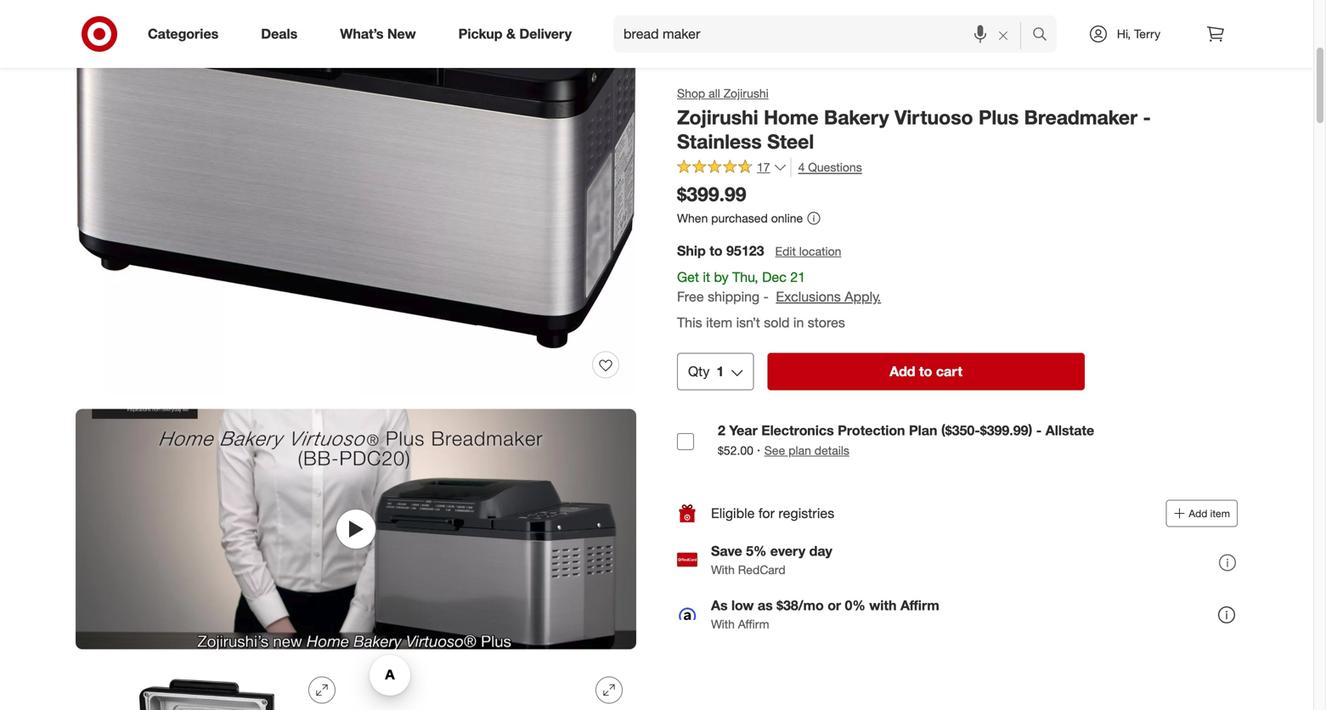 Task type: locate. For each thing, give the bounding box(es) containing it.
this
[[677, 315, 703, 331]]

it
[[703, 269, 711, 286]]

1 vertical spatial affirm
[[738, 617, 770, 632]]

17
[[757, 160, 771, 175]]

search button
[[1025, 15, 1066, 56]]

to left cart
[[920, 363, 933, 380]]

as low as $38/mo or 0% with affirm with affirm
[[711, 598, 940, 632]]

None checkbox
[[677, 434, 694, 451]]

1 horizontal spatial affirm
[[901, 598, 940, 614]]

for
[[759, 505, 775, 522]]

to for add
[[920, 363, 933, 380]]

add
[[890, 363, 916, 380], [1189, 507, 1208, 520]]

day
[[810, 543, 833, 560]]

1 vertical spatial with
[[711, 617, 735, 632]]

2 horizontal spatial -
[[1144, 105, 1152, 129]]

affirm
[[901, 598, 940, 614], [738, 617, 770, 632]]

delivery
[[520, 26, 572, 42]]

with
[[711, 563, 735, 578], [711, 617, 735, 632]]

as
[[758, 598, 773, 614]]

sold
[[764, 315, 790, 331]]

add inside button
[[890, 363, 916, 380]]

zojirushi home bakery virtuoso plus breadmaker - stainless steel, 1 of 11 image
[[76, 0, 637, 396]]

2 with from the top
[[711, 617, 735, 632]]

item inside button
[[1211, 507, 1231, 520]]

affirm right the with
[[901, 598, 940, 614]]

zojirushi down all
[[677, 105, 759, 129]]

- down dec on the right of the page
[[764, 288, 769, 305]]

1 with from the top
[[711, 563, 735, 578]]

($350-
[[942, 423, 981, 439]]

pickup & delivery link
[[444, 15, 593, 53]]

eligible
[[711, 505, 755, 522]]

1 horizontal spatial add
[[1189, 507, 1208, 520]]

with
[[870, 598, 897, 614]]

affirm down low
[[738, 617, 770, 632]]

search
[[1025, 27, 1066, 44]]

1 horizontal spatial to
[[920, 363, 933, 380]]

0 vertical spatial -
[[1144, 105, 1152, 129]]

$38/mo
[[777, 598, 824, 614]]

$52.00
[[718, 443, 754, 458]]

to inside button
[[920, 363, 933, 380]]

1 vertical spatial add
[[1189, 507, 1208, 520]]

with down 'as'
[[711, 617, 735, 632]]

1 horizontal spatial -
[[1037, 423, 1042, 439]]

2 vertical spatial -
[[1037, 423, 1042, 439]]

2
[[718, 423, 726, 439]]

protection
[[838, 423, 906, 439]]

1 vertical spatial to
[[920, 363, 933, 380]]

- right breadmaker
[[1144, 105, 1152, 129]]

edit location
[[776, 244, 842, 259]]

2 year electronics protection plan ($350-$399.99) - allstate $52.00 · see plan details
[[718, 423, 1095, 459]]

item for add
[[1211, 507, 1231, 520]]

- left allstate at the right of the page
[[1037, 423, 1042, 439]]

What can we help you find? suggestions appear below search field
[[614, 15, 1037, 53]]

0 vertical spatial add
[[890, 363, 916, 380]]

1 horizontal spatial item
[[1211, 507, 1231, 520]]

0 horizontal spatial item
[[706, 315, 733, 331]]

this item isn't sold in stores
[[677, 315, 846, 331]]

with down save
[[711, 563, 735, 578]]

4 questions
[[799, 160, 862, 175]]

$399.99
[[677, 182, 747, 206]]

0 vertical spatial with
[[711, 563, 735, 578]]

low
[[732, 598, 754, 614]]

deals
[[261, 26, 298, 42]]

zojirushi
[[724, 86, 769, 101], [677, 105, 759, 129]]

exclusions apply. button
[[776, 287, 882, 307]]

every
[[771, 543, 806, 560]]

0 vertical spatial item
[[706, 315, 733, 331]]

shop all zojirushi zojirushi home bakery virtuoso plus breadmaker - stainless steel
[[677, 86, 1152, 154]]

0 horizontal spatial affirm
[[738, 617, 770, 632]]

zojirushi home bakery virtuoso plus breadmaker - stainless steel, 4 of 11 image
[[363, 664, 637, 711]]

-
[[1144, 105, 1152, 129], [764, 288, 769, 305], [1037, 423, 1042, 439]]

item
[[706, 315, 733, 331], [1211, 507, 1231, 520]]

when
[[677, 211, 708, 226]]

add for add item
[[1189, 507, 1208, 520]]

0 horizontal spatial -
[[764, 288, 769, 305]]

ship
[[677, 243, 706, 259]]

0%
[[845, 598, 866, 614]]

home
[[764, 105, 819, 129]]

21
[[791, 269, 806, 286]]

to right ship
[[710, 243, 723, 259]]

0 horizontal spatial to
[[710, 243, 723, 259]]

questions
[[809, 160, 862, 175]]

new
[[387, 26, 416, 42]]

shop
[[677, 86, 706, 101]]

1 vertical spatial item
[[1211, 507, 1231, 520]]

pickup
[[459, 26, 503, 42]]

to
[[710, 243, 723, 259], [920, 363, 933, 380]]

zojirushi right all
[[724, 86, 769, 101]]

stores
[[808, 315, 846, 331]]

0 vertical spatial to
[[710, 243, 723, 259]]

get it by thu, dec 21 free shipping - exclusions apply.
[[677, 269, 882, 305]]

add inside button
[[1189, 507, 1208, 520]]

1 vertical spatial -
[[764, 288, 769, 305]]

see plan details button
[[765, 442, 850, 459]]

online
[[772, 211, 803, 226]]

0 horizontal spatial add
[[890, 363, 916, 380]]

virtuoso
[[895, 105, 974, 129]]

add item
[[1189, 507, 1231, 520]]



Task type: describe. For each thing, give the bounding box(es) containing it.
year
[[730, 423, 758, 439]]

pickup & delivery
[[459, 26, 572, 42]]

with inside 'as low as $38/mo or 0% with affirm with affirm'
[[711, 617, 735, 632]]

isn't
[[737, 315, 761, 331]]

17 link
[[677, 158, 788, 178]]

1
[[717, 363, 724, 380]]

edit location button
[[775, 242, 843, 261]]

save 5% every day with redcard
[[711, 543, 833, 578]]

4 questions link
[[791, 158, 862, 177]]

- inside 2 year electronics protection plan ($350-$399.99) - allstate $52.00 · see plan details
[[1037, 423, 1042, 439]]

add to cart button
[[768, 353, 1085, 391]]

categories
[[148, 26, 219, 42]]

steel
[[768, 130, 815, 154]]

registries
[[779, 505, 835, 522]]

$399.99)
[[981, 423, 1033, 439]]

as
[[711, 598, 728, 614]]

details
[[815, 443, 850, 458]]

in
[[794, 315, 804, 331]]

get
[[677, 269, 700, 286]]

location
[[800, 244, 842, 259]]

electronics
[[762, 423, 834, 439]]

deals link
[[247, 15, 319, 53]]

95123
[[727, 243, 765, 259]]

what's
[[340, 26, 384, 42]]

see
[[765, 443, 786, 458]]

0 vertical spatial affirm
[[901, 598, 940, 614]]

qty
[[688, 363, 710, 380]]

stainless
[[677, 130, 762, 154]]

plan
[[789, 443, 812, 458]]

cart
[[937, 363, 963, 380]]

redcard
[[738, 563, 786, 578]]

add item button
[[1166, 500, 1238, 527]]

ship to 95123
[[677, 243, 765, 259]]

5%
[[746, 543, 767, 560]]

thu,
[[733, 269, 759, 286]]

allstate
[[1046, 423, 1095, 439]]

edit
[[776, 244, 796, 259]]

categories link
[[133, 15, 240, 53]]

qty 1
[[688, 363, 724, 380]]

0 vertical spatial zojirushi
[[724, 86, 769, 101]]

terry
[[1135, 26, 1161, 41]]

·
[[757, 442, 761, 459]]

free
[[677, 288, 704, 305]]

hi,
[[1118, 26, 1131, 41]]

4
[[799, 160, 805, 175]]

when purchased online
[[677, 211, 803, 226]]

save
[[711, 543, 743, 560]]

shipping
[[708, 288, 760, 305]]

zojirushi home bakery virtuoso plus breadmaker - stainless steel, 2 of 11, play video image
[[76, 409, 637, 650]]

by
[[714, 269, 729, 286]]

what's new
[[340, 26, 416, 42]]

add to cart
[[890, 363, 963, 380]]

to for ship
[[710, 243, 723, 259]]

plan
[[909, 423, 938, 439]]

plus
[[979, 105, 1019, 129]]

bakery
[[824, 105, 890, 129]]

or
[[828, 598, 842, 614]]

1 vertical spatial zojirushi
[[677, 105, 759, 129]]

zojirushi home bakery virtuoso plus breadmaker - stainless steel, 3 of 11 image
[[76, 664, 349, 711]]

&
[[507, 26, 516, 42]]

- inside shop all zojirushi zojirushi home bakery virtuoso plus breadmaker - stainless steel
[[1144, 105, 1152, 129]]

breadmaker
[[1025, 105, 1138, 129]]

exclusions
[[776, 288, 841, 305]]

what's new link
[[326, 15, 437, 53]]

- inside get it by thu, dec 21 free shipping - exclusions apply.
[[764, 288, 769, 305]]

purchased
[[712, 211, 768, 226]]

all
[[709, 86, 721, 101]]

item for this
[[706, 315, 733, 331]]

apply.
[[845, 288, 882, 305]]

add for add to cart
[[890, 363, 916, 380]]

dec
[[762, 269, 787, 286]]

with inside save 5% every day with redcard
[[711, 563, 735, 578]]

hi, terry
[[1118, 26, 1161, 41]]

eligible for registries
[[711, 505, 835, 522]]



Task type: vqa. For each thing, say whether or not it's contained in the screenshot.
1st Treats from the right
no



